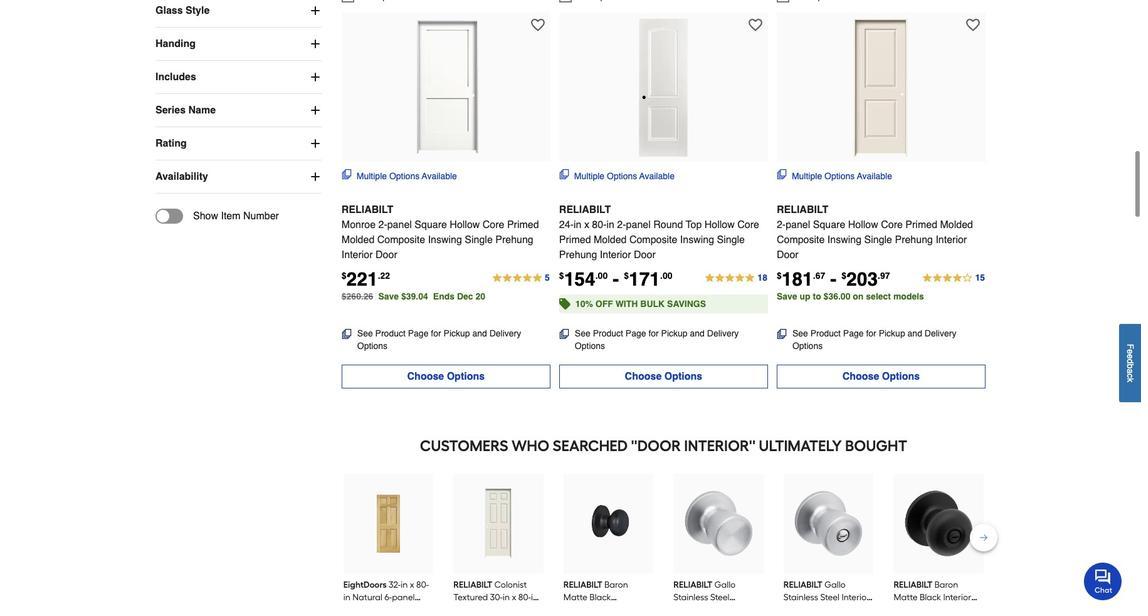 Task type: describe. For each thing, give the bounding box(es) containing it.
181
[[782, 268, 813, 290]]

single inside reliabilt 24-in x 80-in 2-panel round top hollow core primed molded composite inswing single prehung interior door
[[717, 234, 745, 246]]

composite inside reliabilt 24-in x 80-in 2-panel round top hollow core primed molded composite inswing single prehung interior door
[[629, 234, 677, 246]]

save up to $36.00 on select models
[[777, 291, 924, 301]]

1000467759 element
[[342, 0, 400, 2]]

plus image for includes
[[309, 71, 322, 83]]

inswing inside reliabilt monroe 2-panel square hollow core primed molded composite inswing single prehung interior door
[[428, 234, 462, 246]]

reliabilt baron matte black interior/exterior hall/closet passage door knob image
[[573, 488, 645, 560]]

4 stars image
[[922, 271, 986, 286]]

was price $260.26 element
[[342, 288, 378, 301]]

multiple options available link for reliabilt monroe 2-panel square hollow core primed molded composite inswing single prehung interior door image
[[342, 169, 457, 182]]

2 and from the left
[[690, 328, 705, 338]]

inswing inside reliabilt 24-in x 80-in 2-panel round top hollow core primed molded composite inswing single prehung interior door
[[680, 234, 714, 246]]

natural
[[353, 592, 382, 603]]

choose for third 'choose options' link from the right
[[407, 371, 444, 382]]

multiple options available for reliabilt monroe 2-panel square hollow core primed molded composite inswing single prehung interior door image
[[357, 171, 457, 181]]

$154.00-$171.00 element
[[559, 268, 672, 290]]

$ 154 .00 - $ 171 .00
[[559, 268, 672, 290]]

eightdoors 32-in x 80-in natural 6-panel solid core unfinished pine wood slab door image
[[352, 488, 424, 560]]

solid
[[343, 605, 363, 609]]

bulk
[[640, 299, 665, 309]]

number
[[243, 211, 279, 222]]

.67
[[813, 271, 825, 281]]

reliabilt 2-panel square hollow core primed molded composite inswing single prehung interior door
[[777, 204, 973, 261]]

savings
[[667, 299, 706, 309]]

eightdoors
[[343, 580, 387, 590]]

glass
[[156, 5, 183, 16]]

handing
[[156, 38, 196, 49]]

$260.26
[[342, 291, 373, 301]]

glass style button
[[156, 0, 322, 27]]

$260.26 save $39.04 ends dec 20
[[342, 291, 485, 301]]

2- inside reliabilt monroe 2-panel square hollow core primed molded composite inswing single prehung interior door
[[378, 219, 387, 231]]

monroe
[[342, 219, 376, 231]]

panel inside reliabilt 2-panel square hollow core primed molded composite inswing single prehung interior door
[[786, 219, 810, 231]]

primed inside reliabilt 24-in x 80-in 2-panel round top hollow core primed molded composite inswing single prehung interior door
[[559, 234, 591, 246]]

square inside reliabilt 2-panel square hollow core primed molded composite inswing single prehung interior door
[[813, 219, 845, 231]]

reliabilt monroe 2-panel square hollow core primed molded composite inswing single prehung interior door
[[342, 204, 539, 261]]

customers who searched ''door interior'' ultimately bought
[[420, 437, 907, 455]]

2 save from the left
[[777, 291, 797, 301]]

3 pickup from the left
[[879, 328, 905, 338]]

series name button
[[156, 94, 322, 127]]

15 button
[[922, 271, 986, 286]]

3 page from the left
[[843, 328, 864, 338]]

f
[[1125, 344, 1136, 350]]

to
[[813, 291, 821, 301]]

reliabilt monroe 2-panel square hollow core primed molded composite inswing single prehung interior door image
[[377, 19, 515, 157]]

1 pickup from the left
[[444, 328, 470, 338]]

x inside reliabilt 24-in x 80-in 2-panel round top hollow core primed molded composite inswing single prehung interior door
[[584, 219, 589, 231]]

20
[[476, 291, 485, 301]]

6-
[[385, 592, 392, 603]]

customers who searched ''door interior'' ultimately bought heading
[[342, 434, 985, 459]]

molded inside reliabilt 2-panel square hollow core primed molded composite inswing single prehung interior door
[[940, 219, 973, 231]]

rating
[[156, 138, 187, 149]]

171
[[629, 268, 660, 290]]

1 heart outline image from the left
[[531, 18, 545, 32]]

reliabilt gallo stainless steel interior bed/bath privacy door knob image
[[793, 488, 865, 560]]

5 stars image for 154
[[704, 271, 768, 286]]

core inside 32-in x 80- in natural 6-panel solid core unfinish
[[365, 605, 384, 609]]

2 for from the left
[[649, 328, 659, 338]]

2- inside reliabilt 2-panel square hollow core primed molded composite inswing single prehung interior door
[[777, 219, 786, 231]]

15
[[975, 273, 985, 283]]

5 button
[[492, 271, 550, 286]]

b
[[1125, 364, 1136, 369]]

hollow inside reliabilt 2-panel square hollow core primed molded composite inswing single prehung interior door
[[848, 219, 878, 231]]

top
[[686, 219, 702, 231]]

availability
[[156, 171, 208, 182]]

ends dec 20 element
[[433, 291, 490, 301]]

ends
[[433, 291, 455, 301]]

choose options for 3rd 'choose options' link from the left
[[843, 371, 920, 382]]

prehung inside reliabilt 2-panel square hollow core primed molded composite inswing single prehung interior door
[[895, 234, 933, 246]]

panel inside 32-in x 80- in natural 6-panel solid core unfinish
[[392, 592, 415, 603]]

80- inside 32-in x 80- in natural 6-panel solid core unfinish
[[416, 580, 429, 590]]

1 for from the left
[[431, 328, 441, 338]]

1 see product page for pickup and delivery options from the left
[[357, 328, 521, 351]]

panel inside reliabilt monroe 2-panel square hollow core primed molded composite inswing single prehung interior door
[[387, 219, 412, 231]]

core inside reliabilt 2-panel square hollow core primed molded composite inswing single prehung interior door
[[881, 219, 903, 231]]

savings save $39.04 element
[[378, 291, 490, 301]]

select
[[866, 291, 891, 301]]

bought
[[845, 437, 907, 455]]

1 e from the top
[[1125, 350, 1136, 355]]

reliabilt inside reliabilt 24-in x 80-in 2-panel round top hollow core primed molded composite inswing single prehung interior door
[[559, 204, 611, 215]]

3 see product page for pickup and delivery options from the left
[[793, 328, 956, 351]]

$ for 221
[[342, 271, 346, 281]]

3 delivery from the left
[[925, 328, 956, 338]]

series name
[[156, 105, 216, 116]]

a
[[1125, 369, 1136, 374]]

2 page from the left
[[626, 328, 646, 338]]

round
[[653, 219, 683, 231]]

up
[[800, 291, 810, 301]]

32-in x 80- in natural 6-panel solid core unfinish
[[343, 580, 429, 609]]

5 $ from the left
[[842, 271, 847, 281]]

$ for 154
[[559, 271, 564, 281]]

203
[[847, 268, 878, 290]]

32-
[[389, 580, 401, 590]]

1 and from the left
[[472, 328, 487, 338]]

plus image for glass style
[[309, 4, 322, 17]]

3 $ from the left
[[624, 271, 629, 281]]

multiple for reliabilt 2-panel square hollow core primed molded composite inswing single prehung interior door image
[[792, 171, 822, 181]]

3 and from the left
[[908, 328, 922, 338]]

reliabilt inside reliabilt 2-panel square hollow core primed molded composite inswing single prehung interior door
[[777, 204, 828, 215]]

2- inside reliabilt 24-in x 80-in 2-panel round top hollow core primed molded composite inswing single prehung interior door
[[617, 219, 626, 231]]

glass style
[[156, 5, 210, 16]]

d
[[1125, 359, 1136, 364]]

3 for from the left
[[866, 328, 876, 338]]

multiple for reliabilt monroe 2-panel square hollow core primed molded composite inswing single prehung interior door image
[[357, 171, 387, 181]]

interior''
[[684, 437, 756, 455]]

18 button
[[704, 271, 768, 286]]

door inside reliabilt 2-panel square hollow core primed molded composite inswing single prehung interior door
[[777, 249, 799, 261]]

series
[[156, 105, 186, 116]]

single inside reliabilt 2-panel square hollow core primed molded composite inswing single prehung interior door
[[864, 234, 892, 246]]

reliabilt 2-panel square hollow core primed molded composite inswing single prehung interior door image
[[812, 19, 950, 157]]

rating button
[[156, 127, 322, 160]]

$ 221 .22
[[342, 268, 390, 290]]

10% off with bulk savings
[[576, 299, 706, 309]]

multiple options available link for reliabilt 2-panel square hollow core primed molded composite inswing single prehung interior door image
[[777, 169, 892, 182]]

2 choose options link from the left
[[559, 365, 768, 389]]

in up 154
[[574, 219, 582, 231]]

3 see from the left
[[793, 328, 808, 338]]



Task type: locate. For each thing, give the bounding box(es) containing it.
2 available from the left
[[639, 171, 675, 181]]

who
[[512, 437, 549, 455]]

$ up save up to $36.00 on select models at the right
[[842, 271, 847, 281]]

2 - from the left
[[830, 268, 837, 290]]

18
[[758, 273, 767, 283]]

in
[[574, 219, 582, 231], [607, 219, 614, 231], [401, 580, 408, 590], [343, 592, 350, 603]]

1 horizontal spatial choose options link
[[559, 365, 768, 389]]

3 choose options from the left
[[843, 371, 920, 382]]

- for 171
[[613, 268, 619, 290]]

page down 10% off with bulk savings
[[626, 328, 646, 338]]

molded inside reliabilt 24-in x 80-in 2-panel round top hollow core primed molded composite inswing single prehung interior door
[[594, 234, 627, 246]]

available up reliabilt 2-panel square hollow core primed molded composite inswing single prehung interior door
[[857, 171, 892, 181]]

1 .00 from the left
[[595, 271, 608, 281]]

handing button
[[156, 27, 322, 60]]

panel down 32- at left bottom
[[392, 592, 415, 603]]

1 horizontal spatial page
[[626, 328, 646, 338]]

24-
[[559, 219, 574, 231]]

1 horizontal spatial multiple options available link
[[559, 169, 675, 182]]

interior
[[936, 234, 967, 246], [342, 249, 373, 261], [600, 249, 631, 261]]

3 product from the left
[[811, 328, 841, 338]]

0 horizontal spatial multiple options available link
[[342, 169, 457, 182]]

0 horizontal spatial hollow
[[450, 219, 480, 231]]

pickup
[[444, 328, 470, 338], [661, 328, 688, 338], [879, 328, 905, 338]]

3 door from the left
[[777, 249, 799, 261]]

1 horizontal spatial heart outline image
[[966, 18, 980, 32]]

$39.04
[[401, 291, 428, 301]]

0 horizontal spatial delivery
[[490, 328, 521, 338]]

1 plus image from the top
[[309, 4, 322, 17]]

name
[[188, 105, 216, 116]]

0 horizontal spatial x
[[410, 580, 414, 590]]

0 horizontal spatial product
[[375, 328, 406, 338]]

x right 32- at left bottom
[[410, 580, 414, 590]]

page down the $39.04 on the left top of the page
[[408, 328, 429, 338]]

e up b
[[1125, 355, 1136, 359]]

see down up
[[793, 328, 808, 338]]

2 horizontal spatial choose options
[[843, 371, 920, 382]]

core inside reliabilt 24-in x 80-in 2-panel round top hollow core primed molded composite inswing single prehung interior door
[[737, 219, 759, 231]]

0 horizontal spatial choose options link
[[342, 365, 550, 389]]

show item number element
[[156, 209, 279, 224]]

1 multiple options available from the left
[[357, 171, 457, 181]]

style
[[186, 5, 210, 16]]

page down save up to $36.00 on select models at the right
[[843, 328, 864, 338]]

1 horizontal spatial save
[[777, 291, 797, 301]]

1 horizontal spatial molded
[[594, 234, 627, 246]]

inswing up $ 181 .67 - $ 203 .97
[[828, 234, 862, 246]]

2 $ from the left
[[559, 271, 564, 281]]

door inside reliabilt 24-in x 80-in 2-panel round top hollow core primed molded composite inswing single prehung interior door
[[634, 249, 656, 261]]

searched
[[553, 437, 628, 455]]

interior up $154.00-$171.00 element
[[600, 249, 631, 261]]

plus image for handing
[[309, 38, 322, 50]]

composite up 181
[[777, 234, 825, 246]]

models
[[893, 291, 924, 301]]

choose
[[407, 371, 444, 382], [625, 371, 662, 382], [843, 371, 879, 382]]

pickup down ends dec 20 element
[[444, 328, 470, 338]]

multiple options available for reliabilt 2-panel square hollow core primed molded composite inswing single prehung interior door image
[[792, 171, 892, 181]]

reliabilt link
[[454, 474, 544, 609], [564, 474, 654, 609], [674, 474, 764, 609], [784, 474, 874, 609], [894, 474, 984, 609], [454, 580, 539, 609], [564, 580, 644, 609], [674, 580, 754, 609], [784, 580, 873, 609], [894, 580, 977, 609]]

see product page for pickup and delivery options down the select
[[793, 328, 956, 351]]

1 hollow from the left
[[450, 219, 480, 231]]

0 horizontal spatial save
[[378, 291, 399, 301]]

80- inside reliabilt 24-in x 80-in 2-panel round top hollow core primed molded composite inswing single prehung interior door
[[592, 219, 607, 231]]

2- left round
[[617, 219, 626, 231]]

2 horizontal spatial available
[[857, 171, 892, 181]]

reliabilt baron matte black interior bed/bath privacy door knob image
[[903, 488, 975, 560]]

$36.00
[[824, 291, 851, 301]]

for down the select
[[866, 328, 876, 338]]

product down $260.26 save $39.04 ends dec 20
[[375, 328, 406, 338]]

reliabilt gallo stainless steel interior/exterior hall/closet passage door knob image
[[683, 488, 755, 560]]

1 square from the left
[[415, 219, 447, 231]]

2 single from the left
[[717, 234, 745, 246]]

save left up
[[777, 291, 797, 301]]

1 page from the left
[[408, 328, 429, 338]]

1 horizontal spatial 2-
[[617, 219, 626, 231]]

multiple
[[357, 171, 387, 181], [574, 171, 605, 181], [792, 171, 822, 181]]

$ inside the $ 221 .22
[[342, 271, 346, 281]]

page
[[408, 328, 429, 338], [626, 328, 646, 338], [843, 328, 864, 338]]

2 horizontal spatial delivery
[[925, 328, 956, 338]]

k
[[1125, 378, 1136, 383]]

1 vertical spatial 80-
[[416, 580, 429, 590]]

0 horizontal spatial page
[[408, 328, 429, 338]]

molded inside reliabilt monroe 2-panel square hollow core primed molded composite inswing single prehung interior door
[[342, 234, 375, 246]]

3 multiple options available link from the left
[[777, 169, 892, 182]]

1 save from the left
[[378, 291, 399, 301]]

0 horizontal spatial and
[[472, 328, 487, 338]]

1 horizontal spatial multiple
[[574, 171, 605, 181]]

plus image inside rating button
[[309, 137, 322, 150]]

2 5 stars image from the left
[[704, 271, 768, 286]]

inswing down top
[[680, 234, 714, 246]]

0 horizontal spatial 5 stars image
[[492, 271, 550, 286]]

options
[[389, 171, 420, 181], [607, 171, 637, 181], [825, 171, 855, 181], [357, 341, 388, 351], [575, 341, 605, 351], [793, 341, 823, 351], [447, 371, 485, 382], [664, 371, 702, 382], [882, 371, 920, 382]]

interior up 221
[[342, 249, 373, 261]]

see product page for pickup and delivery options down ends
[[357, 328, 521, 351]]

interior up 4 stars image
[[936, 234, 967, 246]]

prehung up 5 button
[[496, 234, 533, 246]]

2 .00 from the left
[[660, 271, 672, 281]]

with
[[616, 299, 638, 309]]

plus image
[[309, 4, 322, 17], [309, 38, 322, 50]]

2 heart outline image from the left
[[966, 18, 980, 32]]

square inside reliabilt monroe 2-panel square hollow core primed molded composite inswing single prehung interior door
[[415, 219, 447, 231]]

panel inside reliabilt 24-in x 80-in 2-panel round top hollow core primed molded composite inswing single prehung interior door
[[626, 219, 651, 231]]

for
[[431, 328, 441, 338], [649, 328, 659, 338], [866, 328, 876, 338]]

1 inswing from the left
[[428, 234, 462, 246]]

e
[[1125, 350, 1136, 355], [1125, 355, 1136, 359]]

1 single from the left
[[465, 234, 493, 246]]

3 choose options link from the left
[[777, 365, 986, 389]]

inswing up ends
[[428, 234, 462, 246]]

2 horizontal spatial for
[[866, 328, 876, 338]]

1 horizontal spatial 5 stars image
[[704, 271, 768, 286]]

reliabilt
[[342, 204, 393, 215], [559, 204, 611, 215], [777, 204, 828, 215], [454, 580, 492, 590], [564, 580, 603, 590], [674, 580, 713, 590], [784, 580, 823, 590], [894, 580, 933, 590]]

0 horizontal spatial multiple
[[357, 171, 387, 181]]

2 horizontal spatial multiple options available
[[792, 171, 892, 181]]

show
[[193, 211, 218, 222]]

2 pickup from the left
[[661, 328, 688, 338]]

see down 10%
[[575, 328, 591, 338]]

$ right 18
[[777, 271, 782, 281]]

4 $ from the left
[[777, 271, 782, 281]]

1 horizontal spatial door
[[634, 249, 656, 261]]

choose options
[[407, 371, 485, 382], [625, 371, 702, 382], [843, 371, 920, 382]]

0 horizontal spatial molded
[[342, 234, 375, 246]]

0 horizontal spatial composite
[[377, 234, 425, 246]]

molded up 4 stars image
[[940, 219, 973, 231]]

1 horizontal spatial square
[[813, 219, 845, 231]]

1 horizontal spatial hollow
[[705, 219, 735, 231]]

1 5 stars image from the left
[[492, 271, 550, 286]]

prehung up 15 button
[[895, 234, 933, 246]]

0 horizontal spatial heart outline image
[[531, 18, 545, 32]]

1 vertical spatial x
[[410, 580, 414, 590]]

plus image for rating
[[309, 137, 322, 150]]

0 horizontal spatial see
[[357, 328, 373, 338]]

1 horizontal spatial inswing
[[680, 234, 714, 246]]

5 stars image up savings
[[704, 271, 768, 286]]

multiple options available for reliabilt 24-in x 80-in 2-panel round top hollow core primed molded composite inswing single prehung interior door image
[[574, 171, 675, 181]]

1 horizontal spatial prehung
[[559, 249, 597, 261]]

molded
[[940, 219, 973, 231], [342, 234, 375, 246], [594, 234, 627, 246]]

reliabilt 24-in x 80-in 2-panel round top hollow core primed molded composite inswing single prehung interior door
[[559, 204, 759, 261]]

2 door from the left
[[634, 249, 656, 261]]

2 see product page for pickup and delivery options from the left
[[575, 328, 739, 351]]

plus image inside includes button
[[309, 71, 322, 83]]

single up 20
[[465, 234, 493, 246]]

heart outline image
[[749, 18, 762, 32]]

core down natural
[[365, 605, 384, 609]]

1 horizontal spatial choose options
[[625, 371, 702, 382]]

2- up 181
[[777, 219, 786, 231]]

inswing inside reliabilt 2-panel square hollow core primed molded composite inswing single prehung interior door
[[828, 234, 862, 246]]

and down the "models"
[[908, 328, 922, 338]]

door
[[376, 249, 397, 261], [634, 249, 656, 261], [777, 249, 799, 261]]

1 door from the left
[[376, 249, 397, 261]]

2 horizontal spatial single
[[864, 234, 892, 246]]

primed left 24-
[[507, 219, 539, 231]]

multiple options available
[[357, 171, 457, 181], [574, 171, 675, 181], [792, 171, 892, 181]]

choose options for third 'choose options' link from the right
[[407, 371, 485, 382]]

0 horizontal spatial door
[[376, 249, 397, 261]]

0 horizontal spatial -
[[613, 268, 619, 290]]

$ up with
[[624, 271, 629, 281]]

panel right the monroe
[[387, 219, 412, 231]]

0 vertical spatial 80-
[[592, 219, 607, 231]]

2 horizontal spatial hollow
[[848, 219, 878, 231]]

1 horizontal spatial single
[[717, 234, 745, 246]]

multiple for reliabilt 24-in x 80-in 2-panel round top hollow core primed molded composite inswing single prehung interior door image
[[574, 171, 605, 181]]

choose options link
[[342, 365, 550, 389], [559, 365, 768, 389], [777, 365, 986, 389]]

1 plus image from the top
[[309, 71, 322, 83]]

composite down round
[[629, 234, 677, 246]]

composite
[[377, 234, 425, 246], [629, 234, 677, 246], [777, 234, 825, 246]]

plus image inside availability "button"
[[309, 170, 322, 183]]

plus image inside series name button
[[309, 104, 322, 117]]

multiple options available link for reliabilt 24-in x 80-in 2-panel round top hollow core primed molded composite inswing single prehung interior door image
[[559, 169, 675, 182]]

composite inside reliabilt 2-panel square hollow core primed molded composite inswing single prehung interior door
[[777, 234, 825, 246]]

4 plus image from the top
[[309, 170, 322, 183]]

1 horizontal spatial choose
[[625, 371, 662, 382]]

show item number
[[193, 211, 279, 222]]

-
[[613, 268, 619, 290], [830, 268, 837, 290]]

1 $ from the left
[[342, 271, 346, 281]]

includes
[[156, 71, 196, 83]]

delivery
[[490, 328, 521, 338], [707, 328, 739, 338], [925, 328, 956, 338]]

2 delivery from the left
[[707, 328, 739, 338]]

3 hollow from the left
[[848, 219, 878, 231]]

1 horizontal spatial .00
[[660, 271, 672, 281]]

core inside reliabilt monroe 2-panel square hollow core primed molded composite inswing single prehung interior door
[[483, 219, 504, 231]]

2 horizontal spatial molded
[[940, 219, 973, 231]]

off
[[596, 299, 613, 309]]

0 horizontal spatial prehung
[[496, 234, 533, 246]]

1 2- from the left
[[378, 219, 387, 231]]

1000098954 element
[[559, 0, 618, 2]]

hollow inside reliabilt monroe 2-panel square hollow core primed molded composite inswing single prehung interior door
[[450, 219, 480, 231]]

154
[[564, 268, 595, 290]]

2 horizontal spatial 2-
[[777, 219, 786, 231]]

1 horizontal spatial for
[[649, 328, 659, 338]]

primed
[[507, 219, 539, 231], [906, 219, 937, 231], [559, 234, 591, 246]]

0 vertical spatial x
[[584, 219, 589, 231]]

see down $260.26
[[357, 328, 373, 338]]

$181.67-$203.97 element
[[777, 268, 890, 290]]

1 choose options from the left
[[407, 371, 485, 382]]

5
[[545, 273, 550, 283]]

primed up 15 button
[[906, 219, 937, 231]]

2 e from the top
[[1125, 355, 1136, 359]]

1 multiple options available link from the left
[[342, 169, 457, 182]]

x inside 32-in x 80- in natural 6-panel solid core unfinish
[[410, 580, 414, 590]]

5 stars image containing 18
[[704, 271, 768, 286]]

prehung up 154
[[559, 249, 597, 261]]

0 horizontal spatial 80-
[[416, 580, 429, 590]]

interior inside reliabilt monroe 2-panel square hollow core primed molded composite inswing single prehung interior door
[[342, 249, 373, 261]]

10%
[[576, 299, 593, 309]]

2 multiple options available from the left
[[574, 171, 675, 181]]

.00 up bulk
[[660, 271, 672, 281]]

0 horizontal spatial choose
[[407, 371, 444, 382]]

for down bulk
[[649, 328, 659, 338]]

1 product from the left
[[375, 328, 406, 338]]

3 composite from the left
[[777, 234, 825, 246]]

2 horizontal spatial choose options link
[[777, 365, 986, 389]]

80- right 32- at left bottom
[[416, 580, 429, 590]]

c
[[1125, 374, 1136, 378]]

single up .97 at the top right of page
[[864, 234, 892, 246]]

see product page for pickup and delivery options down bulk
[[575, 328, 739, 351]]

pickup down savings
[[661, 328, 688, 338]]

dec
[[457, 291, 473, 301]]

2 multiple from the left
[[574, 171, 605, 181]]

5 stars image left 154
[[492, 271, 550, 286]]

primed inside reliabilt monroe 2-panel square hollow core primed molded composite inswing single prehung interior door
[[507, 219, 539, 231]]

x
[[584, 219, 589, 231], [410, 580, 414, 590]]

e up d at the bottom right of the page
[[1125, 350, 1136, 355]]

heart outline image
[[531, 18, 545, 32], [966, 18, 980, 32]]

3 multiple from the left
[[792, 171, 822, 181]]

save
[[378, 291, 399, 301], [777, 291, 797, 301]]

1 horizontal spatial interior
[[600, 249, 631, 261]]

2 horizontal spatial product
[[811, 328, 841, 338]]

2 2- from the left
[[617, 219, 626, 231]]

customers
[[420, 437, 508, 455]]

in up solid
[[343, 592, 350, 603]]

.22
[[378, 271, 390, 281]]

2 horizontal spatial see
[[793, 328, 808, 338]]

1 horizontal spatial composite
[[629, 234, 677, 246]]

reliabilt 24-in x 80-in 2-panel round top hollow core primed molded composite inswing single prehung interior door image
[[595, 19, 733, 157]]

1 horizontal spatial primed
[[559, 234, 591, 246]]

f e e d b a c k button
[[1119, 324, 1141, 403]]

on
[[853, 291, 864, 301]]

1 horizontal spatial 80-
[[592, 219, 607, 231]]

choose for 2nd 'choose options' link from left
[[625, 371, 662, 382]]

interior inside reliabilt 24-in x 80-in 2-panel round top hollow core primed molded composite inswing single prehung interior door
[[600, 249, 631, 261]]

choose for 3rd 'choose options' link from the left
[[843, 371, 879, 382]]

2 horizontal spatial prehung
[[895, 234, 933, 246]]

composite inside reliabilt monroe 2-panel square hollow core primed molded composite inswing single prehung interior door
[[377, 234, 425, 246]]

2 multiple options available link from the left
[[559, 169, 675, 182]]

core up 5 button
[[483, 219, 504, 231]]

2 choose options from the left
[[625, 371, 702, 382]]

80- right 24-
[[592, 219, 607, 231]]

1 choose options link from the left
[[342, 365, 550, 389]]

hollow inside reliabilt 24-in x 80-in 2-panel round top hollow core primed molded composite inswing single prehung interior door
[[705, 219, 735, 231]]

0 horizontal spatial inswing
[[428, 234, 462, 246]]

1 horizontal spatial pickup
[[661, 328, 688, 338]]

3 multiple options available from the left
[[792, 171, 892, 181]]

1000466569 element
[[777, 0, 836, 2]]

plus image for availability
[[309, 170, 322, 183]]

1 horizontal spatial multiple options available
[[574, 171, 675, 181]]

save down .22
[[378, 291, 399, 301]]

- right .67 on the right top
[[830, 268, 837, 290]]

item
[[221, 211, 241, 222]]

molded up $154.00-$171.00 element
[[594, 234, 627, 246]]

0 horizontal spatial 2-
[[378, 219, 387, 231]]

1 horizontal spatial x
[[584, 219, 589, 231]]

2 hollow from the left
[[705, 219, 735, 231]]

in right 24-
[[607, 219, 614, 231]]

choose options for 2nd 'choose options' link from left
[[625, 371, 702, 382]]

core up 18
[[737, 219, 759, 231]]

$221.22 element
[[342, 268, 390, 290]]

pickup down the select
[[879, 328, 905, 338]]

3 2- from the left
[[777, 219, 786, 231]]

.00 up off
[[595, 271, 608, 281]]

2- right the monroe
[[378, 219, 387, 231]]

ultimately
[[759, 437, 842, 455]]

2 see from the left
[[575, 328, 591, 338]]

product
[[375, 328, 406, 338], [593, 328, 623, 338], [811, 328, 841, 338]]

delivery down 15 button
[[925, 328, 956, 338]]

plus image inside handing button
[[309, 38, 322, 50]]

and
[[472, 328, 487, 338], [690, 328, 705, 338], [908, 328, 922, 338]]

f e e d b a c k
[[1125, 344, 1136, 383]]

$ for 181
[[777, 271, 782, 281]]

.97
[[878, 271, 890, 281]]

0 horizontal spatial available
[[422, 171, 457, 181]]

$ 181 .67 - $ 203 .97
[[777, 268, 890, 290]]

1 horizontal spatial delivery
[[707, 328, 739, 338]]

1 choose from the left
[[407, 371, 444, 382]]

door up .22
[[376, 249, 397, 261]]

2 horizontal spatial composite
[[777, 234, 825, 246]]

plus image inside glass style button
[[309, 4, 322, 17]]

1 see from the left
[[357, 328, 373, 338]]

1 vertical spatial plus image
[[309, 38, 322, 50]]

3 choose from the left
[[843, 371, 879, 382]]

2 horizontal spatial door
[[777, 249, 799, 261]]

1 horizontal spatial product
[[593, 328, 623, 338]]

2 plus image from the top
[[309, 104, 322, 117]]

single inside reliabilt monroe 2-panel square hollow core primed molded composite inswing single prehung interior door
[[465, 234, 493, 246]]

delivery down the 18 button
[[707, 328, 739, 338]]

in right 'eightdoors'
[[401, 580, 408, 590]]

core up .97 at the top right of page
[[881, 219, 903, 231]]

interior inside reliabilt 2-panel square hollow core primed molded composite inswing single prehung interior door
[[936, 234, 967, 246]]

available
[[422, 171, 457, 181], [639, 171, 675, 181], [857, 171, 892, 181]]

molded down the monroe
[[342, 234, 375, 246]]

reliabilt colonist textured 30-in x 80-in 6-panel hollow core primed molded composite right hand inswing single prehung interior door image
[[463, 488, 535, 560]]

2 product from the left
[[593, 328, 623, 338]]

prehung inside reliabilt 24-in x 80-in 2-panel round top hollow core primed molded composite inswing single prehung interior door
[[559, 249, 597, 261]]

3 available from the left
[[857, 171, 892, 181]]

1 delivery from the left
[[490, 328, 521, 338]]

multiple options available link
[[342, 169, 457, 182], [559, 169, 675, 182], [777, 169, 892, 182]]

3 inswing from the left
[[828, 234, 862, 246]]

0 horizontal spatial for
[[431, 328, 441, 338]]

''door
[[631, 437, 681, 455]]

3 single from the left
[[864, 234, 892, 246]]

delivery down ends dec 20 element
[[490, 328, 521, 338]]

0 vertical spatial plus image
[[309, 4, 322, 17]]

panel up 181
[[786, 219, 810, 231]]

2 horizontal spatial inswing
[[828, 234, 862, 246]]

2 composite from the left
[[629, 234, 677, 246]]

80-
[[592, 219, 607, 231], [416, 580, 429, 590]]

availability button
[[156, 160, 322, 193]]

and down savings
[[690, 328, 705, 338]]

2 horizontal spatial pickup
[[879, 328, 905, 338]]

plus image for series name
[[309, 104, 322, 117]]

product down off
[[593, 328, 623, 338]]

- for 203
[[830, 268, 837, 290]]

primed inside reliabilt 2-panel square hollow core primed molded composite inswing single prehung interior door
[[906, 219, 937, 231]]

plus image
[[309, 71, 322, 83], [309, 104, 322, 117], [309, 137, 322, 150], [309, 170, 322, 183]]

5 stars image for 221
[[492, 271, 550, 286]]

product down to
[[811, 328, 841, 338]]

2 inswing from the left
[[680, 234, 714, 246]]

1 horizontal spatial see product page for pickup and delivery options
[[575, 328, 739, 351]]

0 horizontal spatial see product page for pickup and delivery options
[[357, 328, 521, 351]]

chat invite button image
[[1084, 562, 1122, 601]]

1 - from the left
[[613, 268, 619, 290]]

3 plus image from the top
[[309, 137, 322, 150]]

2 horizontal spatial choose
[[843, 371, 879, 382]]

$ up $260.26
[[342, 271, 346, 281]]

available up reliabilt monroe 2-panel square hollow core primed molded composite inswing single prehung interior door
[[422, 171, 457, 181]]

available for multiple options available link associated with reliabilt 2-panel square hollow core primed molded composite inswing single prehung interior door image
[[857, 171, 892, 181]]

0 horizontal spatial primed
[[507, 219, 539, 231]]

1 horizontal spatial see
[[575, 328, 591, 338]]

tag filled image
[[559, 295, 570, 313]]

square
[[415, 219, 447, 231], [813, 219, 845, 231]]

5 stars image
[[492, 271, 550, 286], [704, 271, 768, 286]]

221
[[346, 268, 378, 290]]

2 choose from the left
[[625, 371, 662, 382]]

and down 20
[[472, 328, 487, 338]]

1 horizontal spatial and
[[690, 328, 705, 338]]

x right 24-
[[584, 219, 589, 231]]

0 horizontal spatial square
[[415, 219, 447, 231]]

door inside reliabilt monroe 2-panel square hollow core primed molded composite inswing single prehung interior door
[[376, 249, 397, 261]]

0 horizontal spatial .00
[[595, 271, 608, 281]]

see
[[357, 328, 373, 338], [575, 328, 591, 338], [793, 328, 808, 338]]

1 available from the left
[[422, 171, 457, 181]]

2 horizontal spatial multiple
[[792, 171, 822, 181]]

panel left round
[[626, 219, 651, 231]]

2 horizontal spatial multiple options available link
[[777, 169, 892, 182]]

1 composite from the left
[[377, 234, 425, 246]]

single up the 18 button
[[717, 234, 745, 246]]

available up round
[[639, 171, 675, 181]]

2 square from the left
[[813, 219, 845, 231]]

1 horizontal spatial -
[[830, 268, 837, 290]]

door up 171
[[634, 249, 656, 261]]

2 horizontal spatial interior
[[936, 234, 967, 246]]

1 horizontal spatial available
[[639, 171, 675, 181]]

door up 181
[[777, 249, 799, 261]]

- up with
[[613, 268, 619, 290]]

2 horizontal spatial and
[[908, 328, 922, 338]]

1 multiple from the left
[[357, 171, 387, 181]]

2 horizontal spatial primed
[[906, 219, 937, 231]]

2 plus image from the top
[[309, 38, 322, 50]]

reliabilt inside reliabilt monroe 2-panel square hollow core primed molded composite inswing single prehung interior door
[[342, 204, 393, 215]]

available for multiple options available link associated with reliabilt 24-in x 80-in 2-panel round top hollow core primed molded composite inswing single prehung interior door image
[[639, 171, 675, 181]]

5 stars image containing 5
[[492, 271, 550, 286]]

0 horizontal spatial interior
[[342, 249, 373, 261]]

2 horizontal spatial see product page for pickup and delivery options
[[793, 328, 956, 351]]

0 horizontal spatial multiple options available
[[357, 171, 457, 181]]

single
[[465, 234, 493, 246], [717, 234, 745, 246], [864, 234, 892, 246]]

available for multiple options available link related to reliabilt monroe 2-panel square hollow core primed molded composite inswing single prehung interior door image
[[422, 171, 457, 181]]

0 horizontal spatial single
[[465, 234, 493, 246]]

includes button
[[156, 61, 322, 93]]

0 horizontal spatial choose options
[[407, 371, 485, 382]]

prehung inside reliabilt monroe 2-panel square hollow core primed molded composite inswing single prehung interior door
[[496, 234, 533, 246]]

inswing
[[428, 234, 462, 246], [680, 234, 714, 246], [828, 234, 862, 246]]

primed down 24-
[[559, 234, 591, 246]]

composite up .22
[[377, 234, 425, 246]]

for down savings save $39.04 element
[[431, 328, 441, 338]]

0 horizontal spatial pickup
[[444, 328, 470, 338]]

core
[[483, 219, 504, 231], [737, 219, 759, 231], [881, 219, 903, 231], [365, 605, 384, 609]]

$ right the 5
[[559, 271, 564, 281]]

2 horizontal spatial page
[[843, 328, 864, 338]]



Task type: vqa. For each thing, say whether or not it's contained in the screenshot.
the middle Get
no



